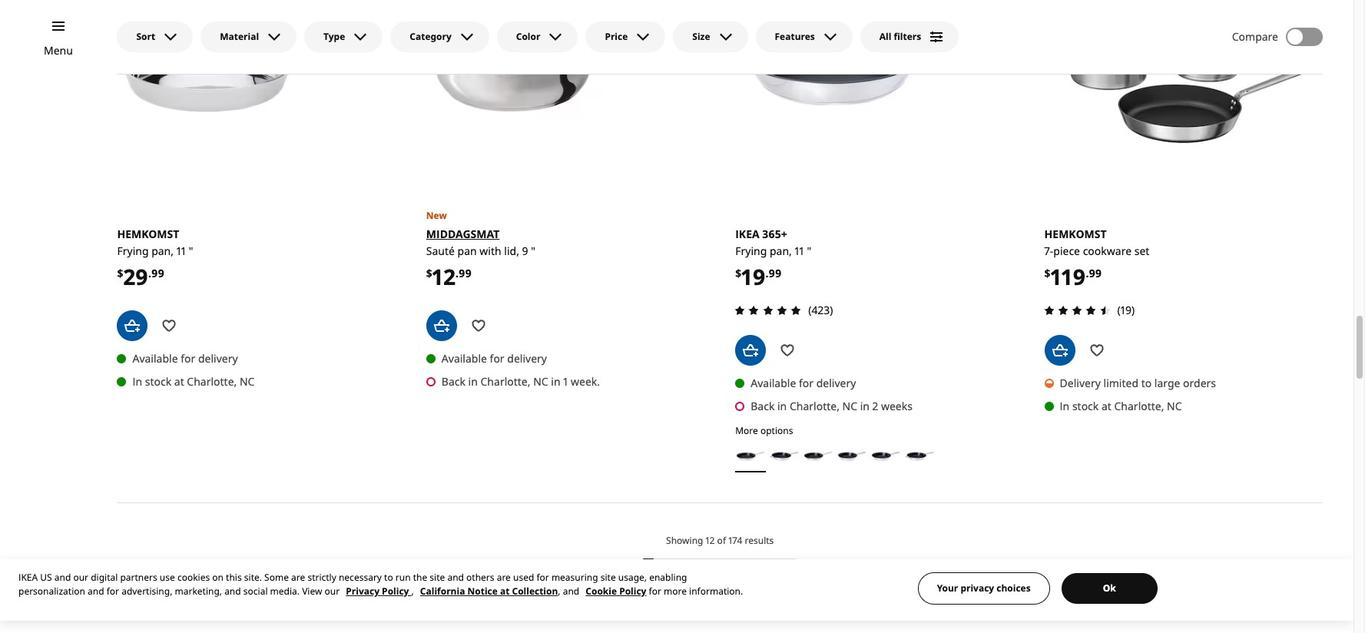 Task type: vqa. For each thing, say whether or not it's contained in the screenshot.
THE AVAILABLE related to 12
yes



Task type: describe. For each thing, give the bounding box(es) containing it.
week.
[[571, 374, 600, 389]]

back for 12
[[442, 374, 466, 389]]

view
[[302, 585, 322, 598]]

some
[[264, 571, 289, 584]]

1 policy from the left
[[382, 585, 409, 598]]

$ inside the ikea 365+ frying pan, 11 " $ 19 . 99
[[736, 266, 742, 281]]

available for 12
[[442, 351, 487, 366]]

hemkomst for 119
[[1045, 227, 1107, 242]]

365+
[[763, 227, 788, 242]]

all
[[880, 30, 892, 43]]

ikea for 19
[[736, 227, 760, 242]]

color button
[[497, 22, 578, 52]]

menu button
[[44, 42, 73, 59]]

category button
[[391, 22, 489, 52]]

marketing,
[[175, 585, 222, 598]]

cookware
[[1084, 244, 1132, 259]]

use
[[160, 571, 175, 584]]

necessary
[[339, 571, 382, 584]]

2 are from the left
[[497, 571, 511, 584]]

pan, inside the ikea 365+ frying pan, 11 " $ 19 . 99
[[770, 244, 792, 259]]

material
[[220, 30, 259, 43]]

0 vertical spatial to
[[1142, 376, 1152, 390]]

sort
[[136, 30, 155, 43]]

to inside ikea us and our digital partners use cookies on this site. some are strictly necessary to run the site and others are used for measuring site usage, enabling personalization and for advertising, marketing, and social media. view our
[[384, 571, 393, 584]]

ikea 365+ frying pan, 11 " $ 19 . 99
[[736, 227, 812, 292]]

price
[[605, 30, 628, 43]]

lid,
[[504, 244, 520, 259]]

run
[[396, 571, 411, 584]]

usage,
[[619, 571, 647, 584]]

and up california
[[448, 571, 464, 584]]

2 site from the left
[[601, 571, 616, 584]]

99 inside new middagsmat sauté pan with lid, 9 " $ 12 . 99
[[459, 266, 472, 281]]

review: 4.7 out of 5 stars. total reviews: 19 image
[[1040, 301, 1115, 320]]

others
[[467, 571, 495, 584]]

enabling
[[650, 571, 688, 584]]

hemkomst 7-piece cookware set $ 119 . 99
[[1045, 227, 1150, 292]]

. inside hemkomst frying pan, 11 " $ 29 . 99
[[148, 266, 151, 281]]

174
[[729, 534, 743, 547]]

price button
[[586, 22, 666, 52]]

99 inside the ikea 365+ frying pan, 11 " $ 19 . 99
[[769, 266, 782, 281]]

hemkomst for 29
[[117, 227, 179, 242]]

color
[[516, 30, 541, 43]]

category
[[410, 30, 452, 43]]

delivery
[[1060, 376, 1101, 390]]

new
[[426, 209, 447, 222]]

showing
[[666, 534, 704, 547]]

delivery for 19
[[817, 376, 857, 390]]

large
[[1155, 376, 1181, 390]]

type button
[[304, 22, 383, 52]]

" inside the ikea 365+ frying pan, 11 " $ 19 . 99
[[807, 244, 812, 259]]

set
[[1135, 244, 1150, 259]]

type
[[324, 30, 345, 43]]

your privacy choices button
[[918, 573, 1051, 605]]

and down measuring
[[563, 585, 580, 598]]

choices
[[997, 582, 1031, 595]]

the
[[413, 571, 428, 584]]

7-
[[1045, 244, 1054, 259]]

this
[[226, 571, 242, 584]]

all filters
[[880, 30, 922, 43]]

piece
[[1054, 244, 1081, 259]]

partners
[[120, 571, 157, 584]]

0 horizontal spatial more
[[664, 585, 687, 598]]

media.
[[270, 585, 300, 598]]

ikea for cookies
[[18, 571, 38, 584]]

pan
[[458, 244, 477, 259]]

us
[[40, 571, 52, 584]]

digital
[[91, 571, 118, 584]]

size
[[693, 30, 711, 43]]

privacy policy link
[[346, 585, 412, 598]]

ok button
[[1062, 573, 1158, 604]]

compare
[[1233, 29, 1279, 44]]

frying inside the ikea 365+ frying pan, 11 " $ 19 . 99
[[736, 244, 767, 259]]

middagsmat
[[426, 227, 500, 242]]

19
[[742, 262, 766, 292]]

ok
[[1104, 582, 1117, 595]]

your privacy choices
[[937, 582, 1031, 595]]

menu
[[44, 43, 73, 58]]

$ inside hemkomst frying pan, 11 " $ 29 . 99
[[117, 266, 123, 281]]

site.
[[244, 571, 262, 584]]

$ inside new middagsmat sauté pan with lid, 9 " $ 12 . 99
[[426, 266, 433, 281]]

with
[[480, 244, 502, 259]]

in for 29
[[133, 374, 142, 389]]

in stock at charlotte, nc for 119
[[1060, 399, 1183, 413]]

pan, inside hemkomst frying pan, 11 " $ 29 . 99
[[152, 244, 174, 259]]

in for 119
[[1060, 399, 1070, 413]]

sort button
[[117, 22, 193, 52]]

2 policy from the left
[[620, 585, 647, 598]]

and down digital
[[88, 585, 104, 598]]

features button
[[756, 22, 853, 52]]

11 inside hemkomst frying pan, 11 " $ 29 . 99
[[177, 244, 186, 259]]

cookie policy link
[[586, 585, 647, 598]]

your
[[937, 582, 959, 595]]

information.
[[690, 585, 743, 598]]

99 inside hemkomst 7-piece cookware set $ 119 . 99
[[1090, 266, 1102, 281]]

available for 19
[[751, 376, 797, 390]]

orders
[[1184, 376, 1217, 390]]

hemkomst frying pan, 11 " $ 29 . 99
[[117, 227, 193, 292]]

back in charlotte, nc in 1 week.
[[442, 374, 600, 389]]

" inside hemkomst frying pan, 11 " $ 29 . 99
[[189, 244, 193, 259]]

delivery limited to large orders
[[1060, 376, 1217, 390]]

delivery for 12
[[508, 351, 547, 366]]

and right us
[[54, 571, 71, 584]]



Task type: locate. For each thing, give the bounding box(es) containing it.
collection
[[512, 585, 558, 598]]

available for delivery for 29
[[133, 351, 238, 366]]

frying up 29
[[117, 244, 149, 259]]

0 horizontal spatial delivery
[[198, 351, 238, 366]]

3 " from the left
[[807, 244, 812, 259]]

1 vertical spatial ikea
[[18, 571, 38, 584]]

1 vertical spatial in
[[1060, 399, 1070, 413]]

119
[[1051, 262, 1086, 292]]

filters
[[894, 30, 922, 43]]

0 vertical spatial back
[[442, 374, 466, 389]]

our
[[73, 571, 88, 584], [325, 585, 340, 598]]

more
[[736, 424, 759, 437]]

12 inside new middagsmat sauté pan with lid, 9 " $ 12 . 99
[[433, 262, 456, 292]]

for
[[181, 351, 195, 366], [490, 351, 505, 366], [799, 376, 814, 390], [537, 571, 549, 584], [107, 585, 119, 598], [649, 585, 662, 598]]

policy down 'run'
[[382, 585, 409, 598]]

used
[[513, 571, 534, 584]]

4 . from the left
[[1086, 266, 1090, 281]]

charlotte,
[[187, 374, 237, 389], [481, 374, 531, 389], [790, 399, 840, 413], [1115, 399, 1165, 413]]

pan,
[[152, 244, 174, 259], [770, 244, 792, 259]]

(423)
[[809, 303, 834, 317]]

, down the
[[412, 585, 414, 598]]

to left 'run'
[[384, 571, 393, 584]]

0 horizontal spatial ikea
[[18, 571, 38, 584]]

on
[[212, 571, 224, 584]]

0 vertical spatial at
[[174, 374, 184, 389]]

in stock at charlotte, nc for 29
[[133, 374, 255, 389]]

site
[[430, 571, 445, 584], [601, 571, 616, 584]]

0 horizontal spatial site
[[430, 571, 445, 584]]

4 $ from the left
[[1045, 266, 1051, 281]]

1 horizontal spatial pan,
[[770, 244, 792, 259]]

available for delivery for 19
[[751, 376, 857, 390]]

in
[[133, 374, 142, 389], [1060, 399, 1070, 413]]

3 99 from the left
[[769, 266, 782, 281]]

1 horizontal spatial 12
[[706, 534, 715, 547]]

1 , from the left
[[412, 585, 414, 598]]

1 99 from the left
[[151, 266, 164, 281]]

2 " from the left
[[531, 244, 536, 259]]

stock for 29
[[145, 374, 172, 389]]

3 . from the left
[[766, 266, 769, 281]]

12 left of
[[706, 534, 715, 547]]

0 horizontal spatial back
[[442, 374, 466, 389]]

2 horizontal spatial "
[[807, 244, 812, 259]]

policy
[[382, 585, 409, 598], [620, 585, 647, 598]]

" inside new middagsmat sauté pan with lid, 9 " $ 12 . 99
[[531, 244, 536, 259]]

1 horizontal spatial frying
[[736, 244, 767, 259]]

our left digital
[[73, 571, 88, 584]]

0 horizontal spatial ,
[[412, 585, 414, 598]]

2 horizontal spatial at
[[1102, 399, 1112, 413]]

1 hemkomst from the left
[[117, 227, 179, 242]]

0 horizontal spatial at
[[174, 374, 184, 389]]

1 horizontal spatial available
[[442, 351, 487, 366]]

2 99 from the left
[[459, 266, 472, 281]]

1 horizontal spatial ,
[[558, 585, 561, 598]]

(19)
[[1118, 303, 1135, 317]]

0 horizontal spatial hemkomst
[[117, 227, 179, 242]]

social
[[243, 585, 268, 598]]

1 horizontal spatial available for delivery
[[442, 351, 547, 366]]

1 $ from the left
[[117, 266, 123, 281]]

0 horizontal spatial 11
[[177, 244, 186, 259]]

0 horizontal spatial available
[[133, 351, 178, 366]]

material button
[[201, 22, 297, 52]]

1 vertical spatial in stock at charlotte, nc
[[1060, 399, 1183, 413]]

privacy policy , california notice at collection , and cookie policy for more information.
[[346, 585, 743, 598]]

and
[[54, 571, 71, 584], [448, 571, 464, 584], [88, 585, 104, 598], [225, 585, 241, 598], [563, 585, 580, 598]]

site up california
[[430, 571, 445, 584]]

99 down cookware
[[1090, 266, 1102, 281]]

1 vertical spatial stock
[[1073, 399, 1099, 413]]

0 horizontal spatial our
[[73, 571, 88, 584]]

frying inside hemkomst frying pan, 11 " $ 29 . 99
[[117, 244, 149, 259]]

available for delivery
[[133, 351, 238, 366], [442, 351, 547, 366], [751, 376, 857, 390]]

4 99 from the left
[[1090, 266, 1102, 281]]

2 horizontal spatial available for delivery
[[751, 376, 857, 390]]

to
[[1142, 376, 1152, 390], [384, 571, 393, 584]]

hemkomst up piece
[[1045, 227, 1107, 242]]

features
[[775, 30, 815, 43]]

back for 19
[[751, 399, 775, 413]]

2 frying from the left
[[736, 244, 767, 259]]

1 horizontal spatial ikea
[[736, 227, 760, 242]]

1 horizontal spatial in
[[1060, 399, 1070, 413]]

frying
[[117, 244, 149, 259], [736, 244, 767, 259]]

in stock at charlotte, nc
[[133, 374, 255, 389], [1060, 399, 1183, 413]]

weeks
[[882, 399, 913, 413]]

"
[[189, 244, 193, 259], [531, 244, 536, 259], [807, 244, 812, 259]]

. inside the ikea 365+ frying pan, 11 " $ 19 . 99
[[766, 266, 769, 281]]

show
[[695, 594, 719, 607]]

0 horizontal spatial available for delivery
[[133, 351, 238, 366]]

california notice at collection link
[[420, 585, 558, 598]]

results
[[745, 534, 774, 547]]

1 horizontal spatial 11
[[795, 244, 805, 259]]

more options
[[736, 424, 794, 437]]

in
[[469, 374, 478, 389], [551, 374, 561, 389], [778, 399, 787, 413], [861, 399, 870, 413]]

2 pan, from the left
[[770, 244, 792, 259]]

. inside hemkomst 7-piece cookware set $ 119 . 99
[[1086, 266, 1090, 281]]

showing 12 of 174 results
[[666, 534, 774, 547]]

hemkomst
[[117, 227, 179, 242], [1045, 227, 1107, 242]]

available for 29
[[133, 351, 178, 366]]

$
[[117, 266, 123, 281], [426, 266, 433, 281], [736, 266, 742, 281], [1045, 266, 1051, 281]]

0 horizontal spatial stock
[[145, 374, 172, 389]]

11 inside the ikea 365+ frying pan, 11 " $ 19 . 99
[[795, 244, 805, 259]]

cookies
[[177, 571, 210, 584]]

at for 29
[[174, 374, 184, 389]]

2 11 from the left
[[795, 244, 805, 259]]

of
[[718, 534, 726, 547]]

9
[[522, 244, 529, 259]]

99 right 29
[[151, 266, 164, 281]]

12
[[433, 262, 456, 292], [706, 534, 715, 547]]

are up media.
[[291, 571, 305, 584]]

1 vertical spatial to
[[384, 571, 393, 584]]

99 inside hemkomst frying pan, 11 " $ 29 . 99
[[151, 266, 164, 281]]

1 vertical spatial our
[[325, 585, 340, 598]]

99 down pan at the left of the page
[[459, 266, 472, 281]]

2 $ from the left
[[426, 266, 433, 281]]

1 11 from the left
[[177, 244, 186, 259]]

2 horizontal spatial delivery
[[817, 376, 857, 390]]

2 . from the left
[[456, 266, 459, 281]]

ikea inside ikea us and our digital partners use cookies on this site. some are strictly necessary to run the site and others are used for measuring site usage, enabling personalization and for advertising, marketing, and social media. view our
[[18, 571, 38, 584]]

2 hemkomst from the left
[[1045, 227, 1107, 242]]

all filters button
[[861, 22, 959, 52]]

1 horizontal spatial "
[[531, 244, 536, 259]]

0 horizontal spatial to
[[384, 571, 393, 584]]

hemkomst inside hemkomst frying pan, 11 " $ 29 . 99
[[117, 227, 179, 242]]

0 vertical spatial in stock at charlotte, nc
[[133, 374, 255, 389]]

0 vertical spatial 12
[[433, 262, 456, 292]]

ikea inside the ikea 365+ frying pan, 11 " $ 19 . 99
[[736, 227, 760, 242]]

measuring
[[552, 571, 598, 584]]

2 horizontal spatial available
[[751, 376, 797, 390]]

privacy
[[961, 582, 995, 595]]

$ inside hemkomst 7-piece cookware set $ 119 . 99
[[1045, 266, 1051, 281]]

to left large
[[1142, 376, 1152, 390]]

1 site from the left
[[430, 571, 445, 584]]

1 vertical spatial back
[[751, 399, 775, 413]]

0 vertical spatial in
[[133, 374, 142, 389]]

0 horizontal spatial frying
[[117, 244, 149, 259]]

29
[[123, 262, 148, 292]]

more right show
[[722, 594, 746, 607]]

and down this
[[225, 585, 241, 598]]

advertising,
[[122, 585, 172, 598]]

1
[[564, 374, 568, 389]]

site up cookie
[[601, 571, 616, 584]]

0 vertical spatial ikea
[[736, 227, 760, 242]]

at
[[174, 374, 184, 389], [1102, 399, 1112, 413], [500, 585, 510, 598]]

back in charlotte, nc in 2 weeks
[[751, 399, 913, 413]]

0 horizontal spatial 12
[[433, 262, 456, 292]]

california
[[420, 585, 465, 598]]

1 horizontal spatial site
[[601, 571, 616, 584]]

available for delivery for 12
[[442, 351, 547, 366]]

at for 119
[[1102, 399, 1112, 413]]

1 horizontal spatial hemkomst
[[1045, 227, 1107, 242]]

1 horizontal spatial delivery
[[508, 351, 547, 366]]

3 $ from the left
[[736, 266, 742, 281]]

1 horizontal spatial our
[[325, 585, 340, 598]]

0 horizontal spatial policy
[[382, 585, 409, 598]]

show more button
[[646, 585, 795, 616]]

sauté
[[426, 244, 455, 259]]

1 horizontal spatial policy
[[620, 585, 647, 598]]

1 frying from the left
[[117, 244, 149, 259]]

0 vertical spatial our
[[73, 571, 88, 584]]

personalization
[[18, 585, 85, 598]]

1 horizontal spatial more
[[722, 594, 746, 607]]

, down measuring
[[558, 585, 561, 598]]

strictly
[[308, 571, 337, 584]]

2
[[873, 399, 879, 413]]

review: 4.8 out of 5 stars. total reviews: 423 image
[[731, 301, 806, 320]]

1 horizontal spatial to
[[1142, 376, 1152, 390]]

delivery for 29
[[198, 351, 238, 366]]

1 " from the left
[[189, 244, 193, 259]]

0 vertical spatial stock
[[145, 374, 172, 389]]

ikea us and our digital partners use cookies on this site. some are strictly necessary to run the site and others are used for measuring site usage, enabling personalization and for advertising, marketing, and social media. view our
[[18, 571, 688, 598]]

0 horizontal spatial in
[[133, 374, 142, 389]]

ikea
[[736, 227, 760, 242], [18, 571, 38, 584]]

policy down "usage,"
[[620, 585, 647, 598]]

frying up 19
[[736, 244, 767, 259]]

show more
[[695, 594, 746, 607]]

stock for 119
[[1073, 399, 1099, 413]]

1 horizontal spatial back
[[751, 399, 775, 413]]

99 right 19
[[769, 266, 782, 281]]

0 horizontal spatial in stock at charlotte, nc
[[133, 374, 255, 389]]

more inside the show more 'button'
[[722, 594, 746, 607]]

cookie
[[586, 585, 617, 598]]

11
[[177, 244, 186, 259], [795, 244, 805, 259]]

0 horizontal spatial "
[[189, 244, 193, 259]]

new middagsmat sauté pan with lid, 9 " $ 12 . 99
[[426, 209, 536, 292]]

1 . from the left
[[148, 266, 151, 281]]

.
[[148, 266, 151, 281], [456, 266, 459, 281], [766, 266, 769, 281], [1086, 266, 1090, 281]]

nc
[[240, 374, 255, 389], [534, 374, 549, 389], [843, 399, 858, 413], [1168, 399, 1183, 413]]

1 vertical spatial 12
[[706, 534, 715, 547]]

1 pan, from the left
[[152, 244, 174, 259]]

options
[[761, 424, 794, 437]]

limited
[[1104, 376, 1139, 390]]

1 vertical spatial at
[[1102, 399, 1112, 413]]

ikea left 365+
[[736, 227, 760, 242]]

hemkomst up 29
[[117, 227, 179, 242]]

2 vertical spatial at
[[500, 585, 510, 598]]

more down enabling
[[664, 585, 687, 598]]

0 horizontal spatial pan,
[[152, 244, 174, 259]]

1 horizontal spatial stock
[[1073, 399, 1099, 413]]

1 horizontal spatial at
[[500, 585, 510, 598]]

our down strictly
[[325, 585, 340, 598]]

. inside new middagsmat sauté pan with lid, 9 " $ 12 . 99
[[456, 266, 459, 281]]

size button
[[674, 22, 748, 52]]

are left used
[[497, 571, 511, 584]]

privacy
[[346, 585, 380, 598]]

are
[[291, 571, 305, 584], [497, 571, 511, 584]]

2 , from the left
[[558, 585, 561, 598]]

hemkomst inside hemkomst 7-piece cookware set $ 119 . 99
[[1045, 227, 1107, 242]]

1 horizontal spatial are
[[497, 571, 511, 584]]

12 down sauté
[[433, 262, 456, 292]]

1 are from the left
[[291, 571, 305, 584]]

0 horizontal spatial are
[[291, 571, 305, 584]]

ikea left us
[[18, 571, 38, 584]]

1 horizontal spatial in stock at charlotte, nc
[[1060, 399, 1183, 413]]



